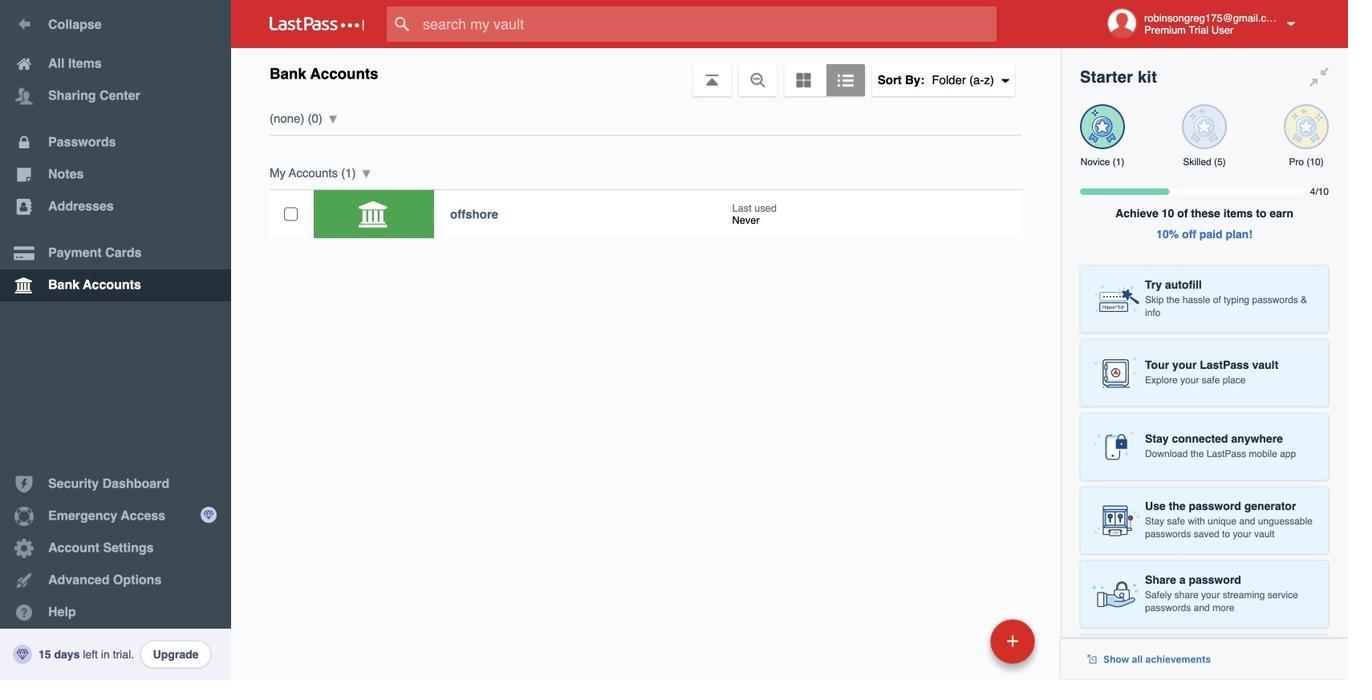 Task type: locate. For each thing, give the bounding box(es) containing it.
search my vault text field
[[387, 6, 1028, 42]]

main navigation navigation
[[0, 0, 231, 681]]



Task type: vqa. For each thing, say whether or not it's contained in the screenshot.
'search my vault' text box
yes



Task type: describe. For each thing, give the bounding box(es) containing it.
new item element
[[880, 619, 1041, 664]]

new item navigation
[[880, 615, 1045, 681]]

lastpass image
[[270, 17, 364, 31]]

Search search field
[[387, 6, 1028, 42]]

vault options navigation
[[231, 48, 1061, 96]]



